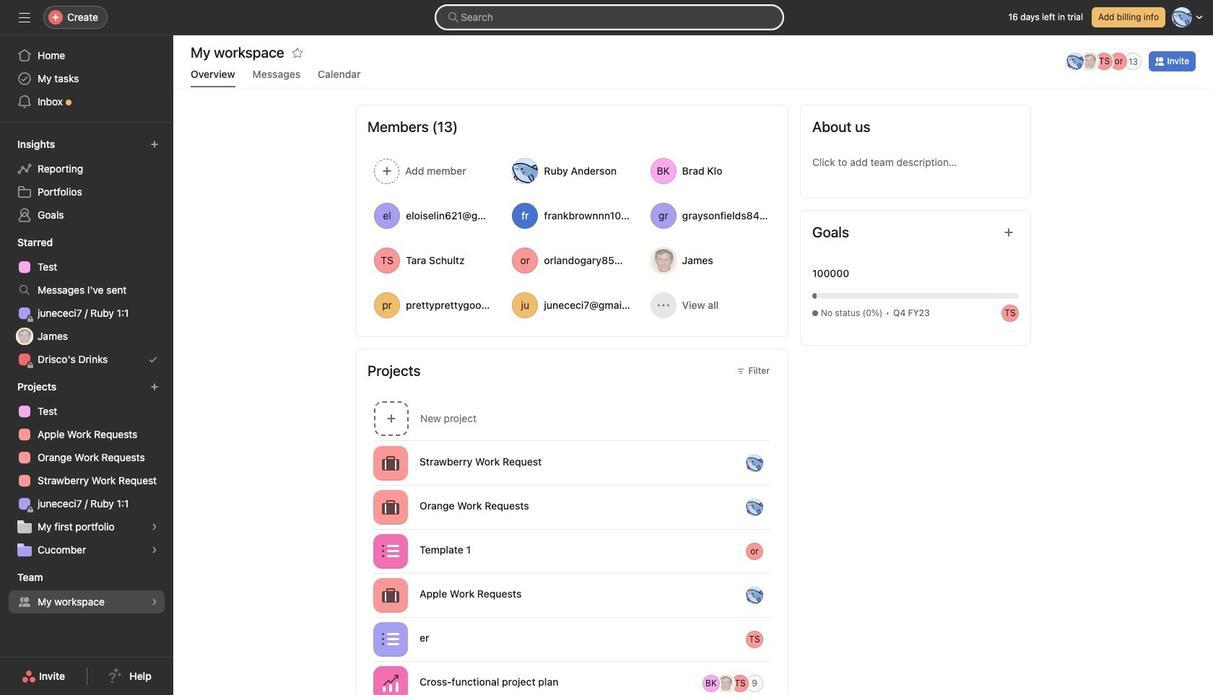 Task type: describe. For each thing, give the bounding box(es) containing it.
6 list item from the top
[[356, 662, 788, 696]]

starred element
[[0, 230, 173, 374]]

new project or portfolio image
[[150, 383, 159, 392]]

graph image
[[382, 675, 400, 693]]

add to starred image
[[292, 47, 303, 59]]

list image for second "list item" from the bottom
[[382, 631, 400, 649]]

show options image for 4th "list item" from the bottom of the page
[[771, 546, 783, 558]]

see details, my workspace image
[[150, 598, 159, 607]]

show options image for 2nd "list item" from the top of the page
[[771, 502, 783, 513]]

add goal image
[[1004, 227, 1015, 238]]

show options image for third "list item" from the bottom
[[771, 590, 783, 602]]

show options image
[[771, 458, 783, 469]]

teams element
[[0, 565, 173, 617]]

hide sidebar image
[[19, 12, 30, 23]]

see details, my first portfolio image
[[150, 523, 159, 532]]

filter projects image
[[737, 367, 746, 376]]

2 briefcase image from the top
[[382, 587, 400, 604]]

3 list item from the top
[[356, 530, 788, 574]]

1 list item from the top
[[356, 442, 788, 486]]



Task type: vqa. For each thing, say whether or not it's contained in the screenshot.
High in Header Doing tree grid
no



Task type: locate. For each thing, give the bounding box(es) containing it.
4 list item from the top
[[356, 574, 788, 618]]

2 show options image from the top
[[771, 546, 783, 558]]

insights element
[[0, 132, 173, 230]]

projects element
[[0, 374, 173, 565]]

list box
[[436, 6, 783, 29]]

2 list item from the top
[[356, 486, 788, 530]]

1 show options image from the top
[[771, 502, 783, 513]]

3 show options image from the top
[[771, 590, 783, 602]]

0 vertical spatial briefcase image
[[382, 455, 400, 472]]

2 list image from the top
[[382, 631, 400, 649]]

1 briefcase image from the top
[[382, 455, 400, 472]]

0 vertical spatial list image
[[382, 543, 400, 560]]

global element
[[0, 35, 173, 122]]

1 vertical spatial list image
[[382, 631, 400, 649]]

briefcase image
[[382, 499, 400, 516]]

list image up graph icon
[[382, 631, 400, 649]]

list item
[[356, 442, 788, 486], [356, 486, 788, 530], [356, 530, 788, 574], [356, 574, 788, 618], [356, 618, 788, 662], [356, 662, 788, 696]]

new insights image
[[150, 140, 159, 149]]

1 vertical spatial briefcase image
[[382, 587, 400, 604]]

list image for 4th "list item" from the bottom of the page
[[382, 543, 400, 560]]

show options image for second "list item" from the bottom
[[771, 634, 783, 646]]

briefcase image
[[382, 455, 400, 472], [382, 587, 400, 604]]

1 list image from the top
[[382, 543, 400, 560]]

4 show options image from the top
[[771, 634, 783, 646]]

list image
[[382, 543, 400, 560], [382, 631, 400, 649]]

list image down briefcase image
[[382, 543, 400, 560]]

see details, cucomber image
[[150, 546, 159, 555]]

5 list item from the top
[[356, 618, 788, 662]]

show options image
[[771, 502, 783, 513], [771, 546, 783, 558], [771, 590, 783, 602], [771, 634, 783, 646]]



